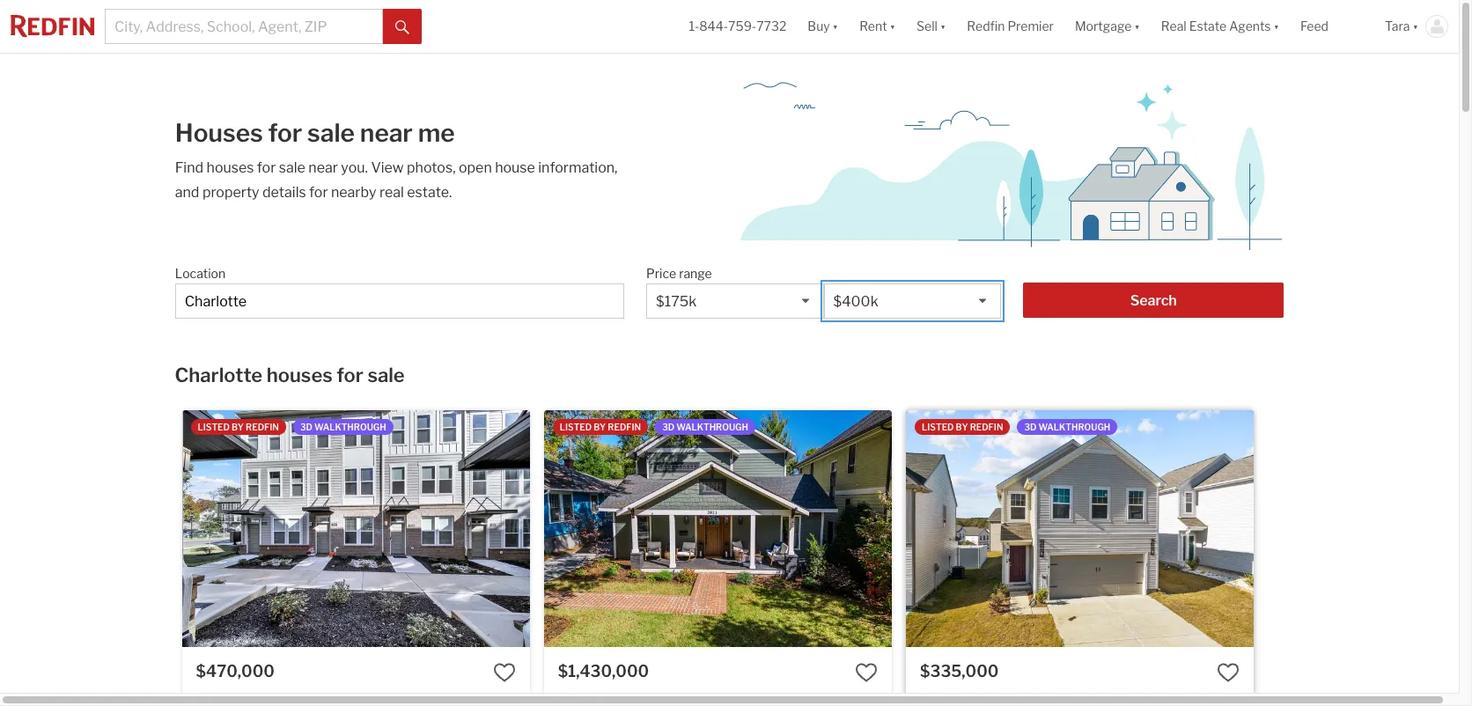Task type: locate. For each thing, give the bounding box(es) containing it.
beds for $470,000
[[206, 691, 235, 706]]

1 vertical spatial near
[[308, 159, 338, 176]]

sq right 5,227
[[1136, 691, 1150, 706]]

favorite button image
[[855, 661, 878, 684], [1217, 661, 1240, 684]]

2 horizontal spatial listed by redfin
[[922, 422, 1003, 432]]

ft right 6,969
[[796, 691, 805, 706]]

redfin for $1,430,000
[[608, 422, 641, 432]]

photo of 3022 citizens ln, charlotte, nc 28205 image
[[182, 410, 530, 647], [530, 410, 878, 647]]

▾ right buy
[[833, 19, 838, 34]]

location
[[175, 266, 226, 281]]

0 vertical spatial houses
[[207, 159, 254, 176]]

1 horizontal spatial beds
[[569, 691, 597, 706]]

1,608 sq ft
[[308, 691, 369, 706]]

2 horizontal spatial (lot)
[[1165, 691, 1187, 706]]

buy ▾ button
[[808, 0, 838, 53]]

3 walkthrough from the left
[[1039, 422, 1111, 432]]

property
[[202, 184, 259, 201]]

3 beds for $470,000
[[196, 691, 235, 706]]

2 photo of 2021 e 9th st, charlotte, nc 28204 image from the left
[[892, 410, 1240, 647]]

▾
[[833, 19, 838, 34], [890, 19, 895, 34], [940, 19, 946, 34], [1134, 19, 1140, 34], [1274, 19, 1279, 34], [1413, 19, 1418, 34]]

ft for 1,527 sq ft
[[1082, 691, 1091, 706]]

mortgage ▾
[[1075, 19, 1140, 34]]

▾ right sell
[[940, 19, 946, 34]]

2 listed by redfin from the left
[[560, 422, 641, 432]]

1 redfin from the left
[[246, 422, 279, 432]]

you.
[[341, 159, 368, 176]]

ft right 1,306
[[431, 691, 440, 706]]

▾ for sell ▾
[[940, 19, 946, 34]]

1 3 from the left
[[196, 691, 204, 706]]

▾ right mortgage
[[1134, 19, 1140, 34]]

2 photo of 8816 rockrose way, charlotte, nc 28214 image from the left
[[1254, 410, 1472, 647]]

2 beds from the left
[[569, 691, 597, 706]]

3d walkthrough
[[300, 422, 386, 432], [662, 422, 748, 432], [1024, 422, 1111, 432]]

1 baths from the left
[[266, 691, 298, 706]]

2 by from the left
[[594, 422, 606, 432]]

3 down "$335,000"
[[920, 691, 928, 706]]

walkthrough
[[314, 422, 386, 432], [676, 422, 748, 432], [1039, 422, 1111, 432]]

2 horizontal spatial walkthrough
[[1039, 422, 1111, 432]]

1 horizontal spatial 3.5 baths
[[607, 691, 660, 706]]

ft left 5,227
[[1082, 691, 1091, 706]]

2 ft from the left
[[431, 691, 440, 706]]

2 baths from the left
[[628, 691, 660, 706]]

1 horizontal spatial favorite button checkbox
[[1217, 661, 1240, 684]]

1 3 beds from the left
[[196, 691, 235, 706]]

4 sq from the left
[[779, 691, 793, 706]]

near up view
[[360, 118, 413, 148]]

▾ for tara ▾
[[1413, 19, 1418, 34]]

3 beds for $335,000
[[920, 691, 959, 706]]

1 listed by redfin from the left
[[198, 422, 279, 432]]

2 horizontal spatial baths
[[989, 691, 1022, 706]]

3 ▾ from the left
[[940, 19, 946, 34]]

houses for find
[[207, 159, 254, 176]]

3 for $470,000
[[196, 691, 204, 706]]

2 ▾ from the left
[[890, 19, 895, 34]]

3 ft from the left
[[722, 691, 732, 706]]

3
[[196, 691, 204, 706], [920, 691, 928, 706]]

5 ft from the left
[[1082, 691, 1091, 706]]

1 walkthrough from the left
[[314, 422, 386, 432]]

baths left 1,608
[[266, 691, 298, 706]]

3 3d from the left
[[1024, 422, 1037, 432]]

0 horizontal spatial favorite button checkbox
[[855, 661, 878, 684]]

2 3.5 baths from the left
[[607, 691, 660, 706]]

photo of 2021 e 9th st, charlotte, nc 28204 image
[[544, 410, 892, 647], [892, 410, 1240, 647]]

baths
[[266, 691, 298, 706], [628, 691, 660, 706], [989, 691, 1022, 706]]

6 ▾ from the left
[[1413, 19, 1418, 34]]

1 horizontal spatial 3d walkthrough
[[662, 422, 748, 432]]

favorite button image for $335,000
[[1217, 661, 1240, 684]]

1 horizontal spatial baths
[[628, 691, 660, 706]]

favorite button checkbox
[[855, 661, 878, 684], [1217, 661, 1240, 684]]

2.5
[[969, 691, 987, 706]]

3.5 down "$470,000"
[[244, 691, 263, 706]]

1 listed from the left
[[198, 422, 230, 432]]

3.5 down $1,430,000
[[607, 691, 625, 706]]

nearby
[[331, 184, 376, 201]]

ft for 6,969 sq ft (lot)
[[796, 691, 805, 706]]

3.5 baths down "$470,000"
[[244, 691, 298, 706]]

3 baths from the left
[[989, 691, 1022, 706]]

2 horizontal spatial redfin
[[970, 422, 1003, 432]]

1 horizontal spatial 3
[[920, 691, 928, 706]]

1 horizontal spatial walkthrough
[[676, 422, 748, 432]]

3.5 baths down $1,430,000
[[607, 691, 660, 706]]

sq for 6,969
[[779, 691, 793, 706]]

ft right 5,227
[[1152, 691, 1162, 706]]

3 listed by redfin from the left
[[922, 422, 1003, 432]]

houses for sale near me
[[175, 118, 455, 148]]

1 3.5 baths from the left
[[244, 691, 298, 706]]

near
[[360, 118, 413, 148], [308, 159, 338, 176]]

by
[[232, 422, 244, 432], [594, 422, 606, 432], [956, 422, 968, 432]]

0 horizontal spatial 3
[[196, 691, 204, 706]]

0 horizontal spatial walkthrough
[[314, 422, 386, 432]]

near left you.
[[308, 159, 338, 176]]

beds down "$335,000"
[[931, 691, 959, 706]]

6 ft from the left
[[1152, 691, 1162, 706]]

1 horizontal spatial 3.5
[[607, 691, 625, 706]]

1 (lot) from the left
[[443, 691, 465, 706]]

1 sq from the left
[[344, 691, 357, 706]]

▾ for mortgage ▾
[[1134, 19, 1140, 34]]

tara ▾
[[1385, 19, 1418, 34]]

4 ft from the left
[[796, 691, 805, 706]]

2 horizontal spatial 3d walkthrough
[[1024, 422, 1111, 432]]

3 beds
[[196, 691, 235, 706], [920, 691, 959, 706]]

2 3 beds from the left
[[920, 691, 959, 706]]

2 sq from the left
[[415, 691, 428, 706]]

sq right 1,527
[[1065, 691, 1079, 706]]

1 3.5 from the left
[[244, 691, 263, 706]]

baths for $470,000
[[266, 691, 298, 706]]

0 horizontal spatial beds
[[206, 691, 235, 706]]

1 horizontal spatial listed
[[560, 422, 592, 432]]

7732
[[756, 19, 787, 34]]

houses right charlotte
[[267, 364, 333, 387]]

City, Address, School, Agent, ZIP search field
[[105, 9, 383, 44], [175, 283, 624, 319]]

photo of 8816 rockrose way, charlotte, nc 28214 image
[[906, 410, 1254, 647], [1254, 410, 1472, 647]]

0 horizontal spatial baths
[[266, 691, 298, 706]]

tara
[[1385, 19, 1410, 34]]

(lot) for $1,430,000
[[808, 691, 830, 706]]

sq right 1,608
[[344, 691, 357, 706]]

0 horizontal spatial by
[[232, 422, 244, 432]]

0 horizontal spatial 3 beds
[[196, 691, 235, 706]]

1 horizontal spatial houses
[[267, 364, 333, 387]]

2 3.5 from the left
[[607, 691, 625, 706]]

beds down "$470,000"
[[206, 691, 235, 706]]

$1,430,000
[[558, 662, 649, 680]]

(lot)
[[443, 691, 465, 706], [808, 691, 830, 706], [1165, 691, 1187, 706]]

0 vertical spatial sale
[[307, 118, 355, 148]]

rent ▾ button
[[849, 0, 906, 53]]

sale for find houses for sale near you.
[[279, 159, 305, 176]]

mortgage ▾ button
[[1075, 0, 1140, 53]]

2 horizontal spatial beds
[[931, 691, 959, 706]]

beds right 5
[[569, 691, 597, 706]]

0 horizontal spatial sale
[[279, 159, 305, 176]]

0 vertical spatial city, address, school, agent, zip search field
[[105, 9, 383, 44]]

houses up property
[[207, 159, 254, 176]]

1 beds from the left
[[206, 691, 235, 706]]

real estate agents ▾ link
[[1161, 0, 1279, 53]]

3.5
[[244, 691, 263, 706], [607, 691, 625, 706]]

3 for $335,000
[[920, 691, 928, 706]]

6 sq from the left
[[1136, 691, 1150, 706]]

price range
[[646, 266, 712, 281]]

favorite button image
[[493, 661, 516, 684]]

1 by from the left
[[232, 422, 244, 432]]

sq for 3,522
[[706, 691, 720, 706]]

3d
[[300, 422, 312, 432], [662, 422, 675, 432], [1024, 422, 1037, 432]]

1 horizontal spatial 3 beds
[[920, 691, 959, 706]]

by for $470,000
[[232, 422, 244, 432]]

0 horizontal spatial 3d walkthrough
[[300, 422, 386, 432]]

listed
[[198, 422, 230, 432], [560, 422, 592, 432], [922, 422, 954, 432]]

▾ right rent
[[890, 19, 895, 34]]

sq right 3,522
[[706, 691, 720, 706]]

5 sq from the left
[[1065, 691, 1079, 706]]

(lot) right 5,227
[[1165, 691, 1187, 706]]

sq for 5,227
[[1136, 691, 1150, 706]]

6,969
[[741, 691, 777, 706]]

submit search image
[[395, 20, 409, 34]]

3d for $1,430,000
[[662, 422, 675, 432]]

buy ▾
[[808, 19, 838, 34]]

sq right 6,969
[[779, 691, 793, 706]]

2 walkthrough from the left
[[676, 422, 748, 432]]

3 listed from the left
[[922, 422, 954, 432]]

3 beds from the left
[[931, 691, 959, 706]]

(lot) right 1,306
[[443, 691, 465, 706]]

2 3d walkthrough from the left
[[662, 422, 748, 432]]

2 3 from the left
[[920, 691, 928, 706]]

1 photo of 8816 rockrose way, charlotte, nc 28214 image from the left
[[906, 410, 1254, 647]]

3,522 sq ft
[[670, 691, 732, 706]]

1 3d walkthrough from the left
[[300, 422, 386, 432]]

$175k
[[656, 293, 697, 310]]

3 sq from the left
[[706, 691, 720, 706]]

find
[[175, 159, 203, 176]]

2 horizontal spatial 3d
[[1024, 422, 1037, 432]]

listed by redfin for $1,430,000
[[560, 422, 641, 432]]

real
[[379, 184, 404, 201]]

2 horizontal spatial sale
[[367, 364, 405, 387]]

1 horizontal spatial by
[[594, 422, 606, 432]]

3 beds down "$470,000"
[[196, 691, 235, 706]]

price
[[646, 266, 676, 281]]

5
[[558, 691, 566, 706]]

3 down "$470,000"
[[196, 691, 204, 706]]

▾ right tara
[[1413, 19, 1418, 34]]

(lot) right 6,969
[[808, 691, 830, 706]]

0 horizontal spatial listed
[[198, 422, 230, 432]]

1 ▾ from the left
[[833, 19, 838, 34]]

sell
[[917, 19, 938, 34]]

0 horizontal spatial listed by redfin
[[198, 422, 279, 432]]

sq right 1,306
[[415, 691, 428, 706]]

3.5 for $1,430,000
[[607, 691, 625, 706]]

redfin
[[246, 422, 279, 432], [608, 422, 641, 432], [970, 422, 1003, 432]]

ft
[[360, 691, 369, 706], [431, 691, 440, 706], [722, 691, 732, 706], [796, 691, 805, 706], [1082, 691, 1091, 706], [1152, 691, 1162, 706]]

2 redfin from the left
[[608, 422, 641, 432]]

3 beds down "$335,000"
[[920, 691, 959, 706]]

1 favorite button image from the left
[[855, 661, 878, 684]]

3.5 baths
[[244, 691, 298, 706], [607, 691, 660, 706]]

2 3d from the left
[[662, 422, 675, 432]]

1 horizontal spatial (lot)
[[808, 691, 830, 706]]

beds for $1,430,000
[[569, 691, 597, 706]]

0 horizontal spatial redfin
[[246, 422, 279, 432]]

real
[[1161, 19, 1187, 34]]

2 favorite button checkbox from the left
[[1217, 661, 1240, 684]]

house
[[495, 159, 535, 176]]

2 horizontal spatial listed
[[922, 422, 954, 432]]

3 by from the left
[[956, 422, 968, 432]]

sq for 1,608
[[344, 691, 357, 706]]

1 vertical spatial sale
[[279, 159, 305, 176]]

range
[[679, 266, 712, 281]]

5,227
[[1101, 691, 1134, 706]]

view
[[371, 159, 404, 176]]

3d for $470,000
[[300, 422, 312, 432]]

1 horizontal spatial favorite button image
[[1217, 661, 1240, 684]]

1 vertical spatial houses
[[267, 364, 333, 387]]

beds
[[206, 691, 235, 706], [569, 691, 597, 706], [931, 691, 959, 706]]

baths right 2.5
[[989, 691, 1022, 706]]

3 3d walkthrough from the left
[[1024, 422, 1111, 432]]

0 horizontal spatial 3.5 baths
[[244, 691, 298, 706]]

0 horizontal spatial 3d
[[300, 422, 312, 432]]

charlotte
[[175, 364, 262, 387]]

rent ▾
[[859, 19, 895, 34]]

houses
[[207, 159, 254, 176], [267, 364, 333, 387]]

sq for 1,306
[[415, 691, 428, 706]]

2 (lot) from the left
[[808, 691, 830, 706]]

0 horizontal spatial 3.5
[[244, 691, 263, 706]]

2 horizontal spatial by
[[956, 422, 968, 432]]

ft left 6,969
[[722, 691, 732, 706]]

walkthrough for $335,000
[[1039, 422, 1111, 432]]

▾ right agents
[[1274, 19, 1279, 34]]

0 horizontal spatial (lot)
[[443, 691, 465, 706]]

4 ▾ from the left
[[1134, 19, 1140, 34]]

baths left 3,522
[[628, 691, 660, 706]]

3 (lot) from the left
[[1165, 691, 1187, 706]]

1 vertical spatial city, address, school, agent, zip search field
[[175, 283, 624, 319]]

ft left 1,306
[[360, 691, 369, 706]]

1 horizontal spatial listed by redfin
[[560, 422, 641, 432]]

rent
[[859, 19, 887, 34]]

agents
[[1229, 19, 1271, 34]]

listed by redfin
[[198, 422, 279, 432], [560, 422, 641, 432], [922, 422, 1003, 432]]

1 favorite button checkbox from the left
[[855, 661, 878, 684]]

1 horizontal spatial sale
[[307, 118, 355, 148]]

for
[[268, 118, 302, 148], [257, 159, 276, 176], [309, 184, 328, 201], [337, 364, 363, 387]]

1 ft from the left
[[360, 691, 369, 706]]

1 horizontal spatial near
[[360, 118, 413, 148]]

sale
[[307, 118, 355, 148], [279, 159, 305, 176], [367, 364, 405, 387]]

2 vertical spatial sale
[[367, 364, 405, 387]]

beds for $335,000
[[931, 691, 959, 706]]

844-
[[699, 19, 728, 34]]

sq
[[344, 691, 357, 706], [415, 691, 428, 706], [706, 691, 720, 706], [779, 691, 793, 706], [1065, 691, 1079, 706], [1136, 691, 1150, 706]]

0 horizontal spatial houses
[[207, 159, 254, 176]]

0 horizontal spatial favorite button image
[[855, 661, 878, 684]]

1 horizontal spatial redfin
[[608, 422, 641, 432]]

1 3d from the left
[[300, 422, 312, 432]]

2 listed from the left
[[560, 422, 592, 432]]

3 redfin from the left
[[970, 422, 1003, 432]]

1,306 sq ft (lot)
[[379, 691, 465, 706]]

me
[[418, 118, 455, 148]]

ft for 1,306 sq ft (lot)
[[431, 691, 440, 706]]

1,527 sq ft
[[1031, 691, 1091, 706]]

1 horizontal spatial 3d
[[662, 422, 675, 432]]

2 favorite button image from the left
[[1217, 661, 1240, 684]]



Task type: describe. For each thing, give the bounding box(es) containing it.
houses
[[175, 118, 263, 148]]

2.5 baths
[[969, 691, 1022, 706]]

by for $335,000
[[956, 422, 968, 432]]

$335,000
[[920, 662, 999, 680]]

1-844-759-7732 link
[[689, 19, 787, 34]]

sell ▾ button
[[917, 0, 946, 53]]

mortgage
[[1075, 19, 1132, 34]]

redfin premier button
[[956, 0, 1064, 53]]

baths for $1,430,000
[[628, 691, 660, 706]]

1 photo of 2021 e 9th st, charlotte, nc 28204 image from the left
[[544, 410, 892, 647]]

(lot) for $335,000
[[1165, 691, 1187, 706]]

walkthrough for $1,430,000
[[676, 422, 748, 432]]

3.5 for $470,000
[[244, 691, 263, 706]]

sale for charlotte houses for sale
[[367, 364, 405, 387]]

feed button
[[1290, 0, 1374, 53]]

real estate agents ▾ button
[[1151, 0, 1290, 53]]

redfin for $470,000
[[246, 422, 279, 432]]

sell ▾
[[917, 19, 946, 34]]

$400k
[[833, 293, 878, 310]]

search button
[[1023, 282, 1284, 318]]

2 photo of 3022 citizens ln, charlotte, nc 28205 image from the left
[[530, 410, 878, 647]]

sell ▾ button
[[906, 0, 956, 53]]

3d walkthrough for $1,430,000
[[662, 422, 748, 432]]

0 vertical spatial near
[[360, 118, 413, 148]]

view photos, open house information, and property details for nearby real estate.
[[175, 159, 618, 201]]

charlotte houses for sale
[[175, 364, 405, 387]]

walkthrough for $470,000
[[314, 422, 386, 432]]

3d for $335,000
[[1024, 422, 1037, 432]]

1 photo of 3022 citizens ln, charlotte, nc 28205 image from the left
[[182, 410, 530, 647]]

buy
[[808, 19, 830, 34]]

5,227 sq ft (lot)
[[1101, 691, 1187, 706]]

1,527
[[1031, 691, 1063, 706]]

▾ for buy ▾
[[833, 19, 838, 34]]

rent ▾ button
[[859, 0, 895, 53]]

baths for $335,000
[[989, 691, 1022, 706]]

buy ▾ button
[[797, 0, 849, 53]]

$470,000
[[196, 662, 275, 680]]

real estate agents ▾
[[1161, 19, 1279, 34]]

listed for $1,430,000
[[560, 422, 592, 432]]

(lot) for $470,000
[[443, 691, 465, 706]]

sq for 1,527
[[1065, 691, 1079, 706]]

redfin for $335,000
[[970, 422, 1003, 432]]

listed for $470,000
[[198, 422, 230, 432]]

houses for charlotte
[[267, 364, 333, 387]]

details
[[262, 184, 306, 201]]

estate
[[1189, 19, 1227, 34]]

favorite button checkbox for $335,000
[[1217, 661, 1240, 684]]

0 horizontal spatial near
[[308, 159, 338, 176]]

ft for 5,227 sq ft (lot)
[[1152, 691, 1162, 706]]

listed for $335,000
[[922, 422, 954, 432]]

1,306
[[379, 691, 412, 706]]

3,522
[[670, 691, 703, 706]]

information,
[[538, 159, 618, 176]]

ft for 1,608 sq ft
[[360, 691, 369, 706]]

by for $1,430,000
[[594, 422, 606, 432]]

1,608
[[308, 691, 341, 706]]

and
[[175, 184, 199, 201]]

premier
[[1008, 19, 1054, 34]]

3.5 baths for $470,000
[[244, 691, 298, 706]]

5 beds
[[558, 691, 597, 706]]

feed
[[1300, 19, 1329, 34]]

mortgage ▾ button
[[1064, 0, 1151, 53]]

search
[[1130, 292, 1177, 309]]

open
[[459, 159, 492, 176]]

6,969 sq ft (lot)
[[741, 691, 830, 706]]

redfin
[[967, 19, 1005, 34]]

redfin premier
[[967, 19, 1054, 34]]

3d walkthrough for $335,000
[[1024, 422, 1111, 432]]

find houses for sale near you.
[[175, 159, 371, 176]]

listed by redfin for $335,000
[[922, 422, 1003, 432]]

759-
[[728, 19, 756, 34]]

5 ▾ from the left
[[1274, 19, 1279, 34]]

▾ for rent ▾
[[890, 19, 895, 34]]

favorite button checkbox
[[493, 661, 516, 684]]

favorite button image for $1,430,000
[[855, 661, 878, 684]]

estate.
[[407, 184, 452, 201]]

3d walkthrough for $470,000
[[300, 422, 386, 432]]

1-844-759-7732
[[689, 19, 787, 34]]

listed by redfin for $470,000
[[198, 422, 279, 432]]

3.5 baths for $1,430,000
[[607, 691, 660, 706]]

photos,
[[407, 159, 456, 176]]

favorite button checkbox for $1,430,000
[[855, 661, 878, 684]]

for inside view photos, open house information, and property details for nearby real estate.
[[309, 184, 328, 201]]

ft for 3,522 sq ft
[[722, 691, 732, 706]]

1-
[[689, 19, 699, 34]]



Task type: vqa. For each thing, say whether or not it's contained in the screenshot.
'Street View' tab
no



